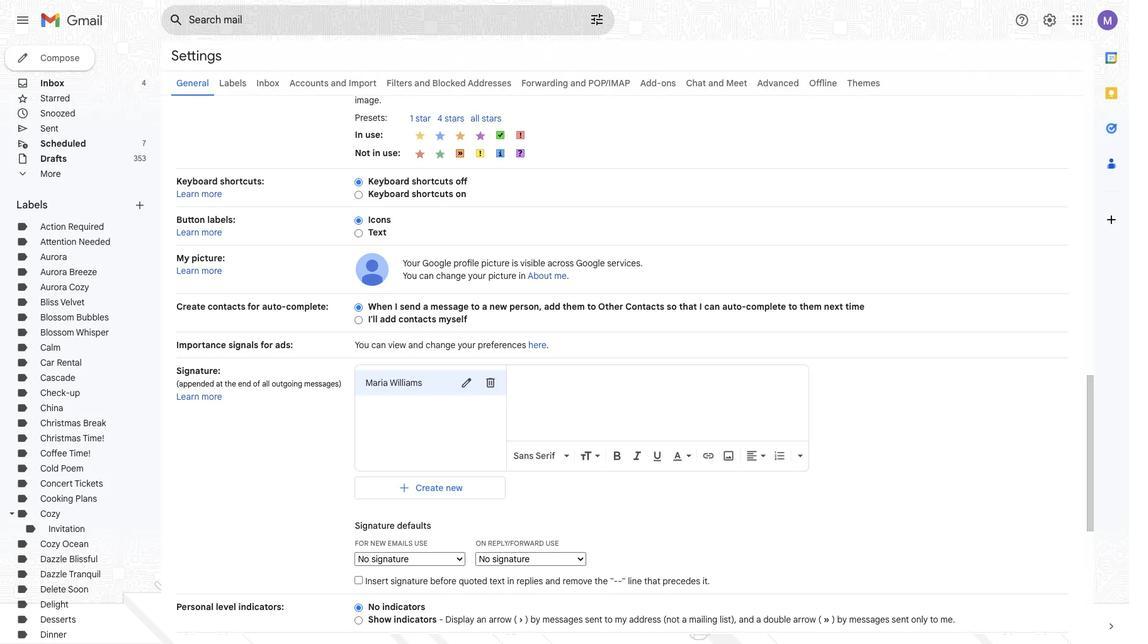 Task type: locate. For each thing, give the bounding box(es) containing it.
use: right in
[[365, 129, 383, 140]]

mouse
[[997, 82, 1024, 93]]

0 horizontal spatial for
[[248, 301, 260, 312]]

1 horizontal spatial auto-
[[723, 301, 746, 312]]

1 vertical spatial create
[[416, 483, 444, 494]]

3 more from the top
[[202, 265, 222, 277]]

4 inside labels navigation
[[142, 78, 146, 88]]

1 horizontal spatial inbox
[[257, 77, 280, 89]]

desserts link
[[40, 614, 76, 626]]

( left '»'
[[819, 614, 822, 626]]

1 vertical spatial for
[[248, 301, 260, 312]]

your right hover
[[977, 82, 995, 93]]

2 more from the top
[[202, 227, 222, 238]]

1 vertical spatial new
[[446, 483, 463, 494]]

insert
[[365, 576, 388, 587]]

concert tickets link
[[40, 478, 103, 489]]

1 vertical spatial all
[[262, 379, 270, 389]]

Show indicators radio
[[355, 616, 363, 625]]

blossom for blossom whisper
[[40, 327, 74, 338]]

coffee time!
[[40, 448, 91, 459]]

1 horizontal spatial add
[[544, 301, 561, 312]]

change
[[436, 270, 466, 282], [426, 340, 456, 351]]

1 horizontal spatial i
[[700, 301, 702, 312]]

2 use from the left
[[546, 539, 559, 548]]

your down profile on the left of page
[[468, 270, 486, 282]]

learn down my
[[176, 265, 199, 277]]

0 vertical spatial star
[[889, 82, 905, 93]]

1 inbox from the left
[[40, 77, 64, 89]]

inbox link up starred link in the top of the page
[[40, 77, 64, 89]]

on
[[456, 188, 467, 200]]

3 learn more link from the top
[[176, 265, 222, 277]]

williams
[[390, 377, 422, 389]]

No indicators radio
[[355, 603, 363, 613]]

1 blossom from the top
[[40, 312, 74, 323]]

0 horizontal spatial by
[[531, 614, 540, 626]]

2 horizontal spatial can
[[705, 301, 720, 312]]

cozy down cooking
[[40, 508, 60, 520]]

0 horizontal spatial labels
[[16, 199, 48, 212]]

None checkbox
[[355, 576, 363, 585]]

aurora down aurora link
[[40, 266, 67, 278]]

1 sent from the left
[[585, 614, 603, 626]]

time! down break
[[83, 433, 104, 444]]

more inside button labels: learn more
[[202, 227, 222, 238]]

0 horizontal spatial of
[[253, 379, 260, 389]]

0 horizontal spatial sent
[[585, 614, 603, 626]]

serif
[[536, 450, 555, 462]]

0 horizontal spatial i
[[395, 301, 398, 312]]

0 vertical spatial indicators
[[382, 602, 425, 613]]

insert image image
[[723, 450, 735, 462]]

that right so
[[679, 301, 697, 312]]

( left ›
[[514, 614, 517, 626]]

check-up link
[[40, 387, 80, 399]]

picture
[[482, 258, 510, 269], [488, 270, 517, 282]]

scheduled link
[[40, 138, 86, 149]]

1 learn from the top
[[176, 188, 199, 200]]

send
[[400, 301, 421, 312]]

picture image
[[355, 252, 390, 287]]

create for create contacts for auto-complete:
[[176, 301, 205, 312]]

all left outgoing
[[262, 379, 270, 389]]

use: right not
[[383, 147, 401, 158]]

2 shortcuts from the top
[[412, 188, 454, 200]]

shortcuts down keyboard shortcuts off at the top
[[412, 188, 454, 200]]

1 vertical spatial aurora
[[40, 266, 67, 278]]

4 more from the top
[[202, 391, 222, 403]]

i right so
[[700, 301, 702, 312]]

general
[[176, 77, 209, 89]]

2 vertical spatial can
[[371, 340, 386, 351]]

use down the defaults
[[415, 539, 428, 548]]

the right the at
[[225, 379, 236, 389]]

1 google from the left
[[423, 258, 451, 269]]

0 horizontal spatial contacts
[[208, 301, 246, 312]]

dazzle up delete
[[40, 569, 67, 580]]

learn inside my picture: learn more
[[176, 265, 199, 277]]

messages right '»'
[[849, 614, 890, 626]]

labels for "labels" link
[[219, 77, 246, 89]]

change down myself
[[426, 340, 456, 351]]

2 auto- from the left
[[723, 301, 746, 312]]

) right '»'
[[832, 614, 835, 626]]

shortcuts
[[412, 176, 454, 187], [412, 188, 454, 200]]

4 right the 1 in the top left of the page
[[437, 113, 443, 124]]

2 horizontal spatial stars
[[516, 82, 536, 93]]

1 horizontal spatial you
[[403, 270, 417, 282]]

None search field
[[161, 5, 615, 35]]

learn more link for keyboard
[[176, 188, 222, 200]]

2 learn more link from the top
[[176, 227, 222, 238]]

when
[[368, 301, 393, 312]]

2 blossom from the top
[[40, 327, 74, 338]]

auto- up ads:
[[262, 301, 286, 312]]

learn inside keyboard shortcuts: learn more
[[176, 188, 199, 200]]

stars down the
[[482, 113, 502, 124]]

0 vertical spatial your
[[977, 82, 995, 93]]

remove
[[563, 576, 593, 587]]

1 vertical spatial star
[[416, 113, 431, 124]]

1 horizontal spatial can
[[419, 270, 434, 282]]

0 vertical spatial time!
[[83, 433, 104, 444]]

1 vertical spatial cozy
[[40, 508, 60, 520]]

bubbles
[[76, 312, 109, 323]]

0 vertical spatial cozy
[[69, 282, 89, 293]]

create contacts for auto-complete:
[[176, 301, 329, 312]]

signature:
[[176, 365, 221, 377]]

message
[[431, 301, 469, 312]]

1 vertical spatial that
[[644, 576, 661, 587]]

learn inside button labels: learn more
[[176, 227, 199, 238]]

1 vertical spatial of
[[253, 379, 260, 389]]

aurora up bliss
[[40, 282, 67, 293]]

2 vertical spatial for
[[261, 340, 273, 351]]

inbox
[[40, 77, 64, 89], [257, 77, 280, 89]]

learn more link down the button
[[176, 227, 222, 238]]

1 horizontal spatial use
[[546, 539, 559, 548]]

0 horizontal spatial create
[[176, 301, 205, 312]]

text
[[368, 227, 387, 238]]

and
[[331, 77, 347, 89], [415, 77, 430, 89], [571, 77, 586, 89], [708, 77, 724, 89], [408, 340, 424, 351], [545, 576, 561, 587], [739, 614, 754, 626]]

to left my
[[605, 614, 613, 626]]

a inside the stars will rotate in the order shown below when you click successively. to learn the name of a star for search, hover your mouse over the image.
[[882, 82, 887, 93]]

more down the at
[[202, 391, 222, 403]]

more up labels:
[[202, 188, 222, 200]]

0 horizontal spatial )
[[525, 614, 529, 626]]

1 vertical spatial shortcuts
[[412, 188, 454, 200]]

in down visible
[[519, 270, 526, 282]]

- left display
[[439, 614, 443, 626]]

3 aurora from the top
[[40, 282, 67, 293]]

aurora link
[[40, 251, 67, 263]]

0 horizontal spatial google
[[423, 258, 451, 269]]

- left line
[[618, 576, 622, 587]]

shortcuts up keyboard shortcuts on
[[412, 176, 454, 187]]

Search mail text field
[[189, 14, 554, 26]]

0 horizontal spatial inbox link
[[40, 77, 64, 89]]

learn more link up the button
[[176, 188, 222, 200]]

1 vertical spatial indicators
[[394, 614, 437, 626]]

you
[[403, 270, 417, 282], [355, 340, 369, 351]]

1 horizontal spatial for
[[261, 340, 273, 351]]

1 horizontal spatial (
[[819, 614, 822, 626]]

i left send
[[395, 301, 398, 312]]

1 more from the top
[[202, 188, 222, 200]]

visible
[[521, 258, 545, 269]]

google right your
[[423, 258, 451, 269]]

1 vertical spatial .
[[547, 340, 549, 351]]

delete
[[40, 584, 66, 595]]

inbox for first inbox link
[[40, 77, 64, 89]]

0 vertical spatial add
[[544, 301, 561, 312]]

formatting options toolbar
[[510, 449, 808, 463]]

1 horizontal spatial arrow
[[793, 614, 816, 626]]

more inside my picture: learn more
[[202, 265, 222, 277]]

snoozed
[[40, 108, 75, 119]]

all down addresses
[[471, 113, 480, 124]]

1 horizontal spatial labels
[[219, 77, 246, 89]]

0 vertical spatial aurora
[[40, 251, 67, 263]]

0 horizontal spatial messages
[[543, 614, 583, 626]]

2 vertical spatial cozy
[[40, 539, 60, 550]]

learn down the button
[[176, 227, 199, 238]]

2 christmas from the top
[[40, 433, 81, 444]]

2 i from the left
[[700, 301, 702, 312]]

star inside the stars will rotate in the order shown below when you click successively. to learn the name of a star for search, hover your mouse over the image.
[[889, 82, 905, 93]]

other
[[598, 301, 624, 312]]

for up signals
[[248, 301, 260, 312]]

personal level indicators:
[[176, 602, 284, 613]]

picture down is
[[488, 270, 517, 282]]

1 horizontal spatial 4
[[437, 113, 443, 124]]

for left ads:
[[261, 340, 273, 351]]

1 horizontal spatial messages
[[849, 614, 890, 626]]

0 horizontal spatial .
[[547, 340, 549, 351]]

1 horizontal spatial new
[[490, 301, 507, 312]]

no indicators
[[368, 602, 425, 613]]

1 horizontal spatial create
[[416, 483, 444, 494]]

here
[[529, 340, 547, 351]]

0 vertical spatial 4
[[142, 78, 146, 88]]

learn for my
[[176, 265, 199, 277]]

0 horizontal spatial (
[[514, 614, 517, 626]]

2 dazzle from the top
[[40, 569, 67, 580]]

arrow right an
[[489, 614, 512, 626]]

keyboard right the keyboard shortcuts off option
[[368, 176, 410, 187]]

attention
[[40, 236, 77, 248]]

0 vertical spatial picture
[[482, 258, 510, 269]]

breeze
[[69, 266, 97, 278]]

google right across at top
[[576, 258, 605, 269]]

import
[[349, 77, 377, 89]]

contacts
[[626, 301, 665, 312]]

for
[[907, 82, 918, 93], [248, 301, 260, 312], [261, 340, 273, 351]]

0 horizontal spatial auto-
[[262, 301, 286, 312]]

dazzle for dazzle tranquil
[[40, 569, 67, 580]]

concert
[[40, 478, 73, 489]]

0 vertical spatial create
[[176, 301, 205, 312]]

use:
[[365, 129, 383, 140], [383, 147, 401, 158]]

. right preferences
[[547, 340, 549, 351]]

of right name
[[871, 82, 880, 93]]

create up the defaults
[[416, 483, 444, 494]]

cooking plans
[[40, 493, 97, 505]]

1 aurora from the top
[[40, 251, 67, 263]]

1 horizontal spatial of
[[871, 82, 880, 93]]

can down your
[[419, 270, 434, 282]]

of right "end"
[[253, 379, 260, 389]]

.
[[567, 270, 569, 282], [547, 340, 549, 351]]

1 christmas from the top
[[40, 418, 81, 429]]

0 vertical spatial labels
[[219, 77, 246, 89]]

forwarding and pop/imap
[[522, 77, 630, 89]]

to right complete
[[789, 301, 798, 312]]

1 horizontal spatial )
[[832, 614, 835, 626]]

sent left "only"
[[892, 614, 909, 626]]

2 inbox from the left
[[257, 77, 280, 89]]

no
[[368, 602, 380, 613]]

star right 'themes'
[[889, 82, 905, 93]]

1 vertical spatial dazzle
[[40, 569, 67, 580]]

chat and meet
[[686, 77, 748, 89]]

across
[[548, 258, 574, 269]]

inbox link
[[40, 77, 64, 89], [257, 77, 280, 89]]

1 learn more link from the top
[[176, 188, 222, 200]]

labels up action
[[16, 199, 48, 212]]

for left search,
[[907, 82, 918, 93]]

picture left is
[[482, 258, 510, 269]]

1 inbox link from the left
[[40, 77, 64, 89]]

1 horizontal spatial inbox link
[[257, 77, 280, 89]]

add-ons
[[641, 77, 676, 89]]

hover
[[952, 82, 975, 93]]

0 horizontal spatial inbox
[[40, 77, 64, 89]]

keyboard for keyboard shortcuts: learn more
[[176, 176, 218, 187]]

create new
[[416, 483, 463, 494]]

dazzle down cozy ocean
[[40, 554, 67, 565]]

cozy down breeze
[[69, 282, 89, 293]]

learn up the button
[[176, 188, 199, 200]]

check-
[[40, 387, 70, 399]]

more formatting options image
[[795, 450, 807, 462]]

1 horizontal spatial star
[[889, 82, 905, 93]]

1 vertical spatial -
[[439, 614, 443, 626]]

create
[[176, 301, 205, 312], [416, 483, 444, 494]]

keyboard up icons
[[368, 188, 410, 200]]

2 vertical spatial aurora
[[40, 282, 67, 293]]

inbox inside labels navigation
[[40, 77, 64, 89]]

signature defaults
[[355, 520, 431, 532]]

the right learn
[[831, 82, 845, 93]]

about
[[528, 270, 552, 282]]

1 vertical spatial blossom
[[40, 327, 74, 338]]

1 ) from the left
[[525, 614, 529, 626]]

sent link
[[40, 123, 59, 134]]

create for create new
[[416, 483, 444, 494]]

. down across at top
[[567, 270, 569, 282]]

1 auto- from the left
[[262, 301, 286, 312]]

contacts down send
[[399, 314, 436, 325]]

1 horizontal spatial google
[[576, 258, 605, 269]]

1 vertical spatial your
[[468, 270, 486, 282]]

delight link
[[40, 599, 69, 610]]

learn for button
[[176, 227, 199, 238]]

mailing
[[689, 614, 718, 626]]

inbox right "labels" link
[[257, 77, 280, 89]]

time! for christmas time!
[[83, 433, 104, 444]]

indicators for no
[[382, 602, 425, 613]]

dazzle blissful link
[[40, 554, 98, 565]]

arrow left '»'
[[793, 614, 816, 626]]

2 aurora from the top
[[40, 266, 67, 278]]

keyboard inside keyboard shortcuts: learn more
[[176, 176, 218, 187]]

0 vertical spatial all
[[471, 113, 480, 124]]

dazzle for dazzle blissful
[[40, 554, 67, 565]]

christmas down china
[[40, 418, 81, 429]]

2 learn from the top
[[176, 227, 199, 238]]

in
[[355, 129, 363, 140]]

1 vertical spatial picture
[[488, 270, 517, 282]]

starred link
[[40, 93, 70, 104]]

by right '»'
[[838, 614, 847, 626]]

you inside your google profile picture is visible across google services. you can change your picture in about me .
[[403, 270, 417, 282]]

you down i'll add contacts myself radio
[[355, 340, 369, 351]]

dazzle tranquil
[[40, 569, 101, 580]]

) right ›
[[525, 614, 529, 626]]

0 vertical spatial of
[[871, 82, 880, 93]]

filters and blocked addresses
[[387, 77, 512, 89]]

blossom whisper link
[[40, 327, 109, 338]]

in inside your google profile picture is visible across google services. you can change your picture in about me .
[[519, 270, 526, 282]]

0 vertical spatial shortcuts
[[412, 176, 454, 187]]

outgoing
[[272, 379, 302, 389]]

coffee
[[40, 448, 67, 459]]

underline ‪(⌘u)‬ image
[[652, 450, 664, 463]]

can right so
[[705, 301, 720, 312]]

0 horizontal spatial 4
[[142, 78, 146, 88]]

for inside the stars will rotate in the order shown below when you click successively. to learn the name of a star for search, hover your mouse over the image.
[[907, 82, 918, 93]]

italic ‪(⌘i)‬ image
[[631, 450, 644, 462]]

3 learn from the top
[[176, 265, 199, 277]]

can left view
[[371, 340, 386, 351]]

new
[[370, 539, 386, 548]]

tab list
[[1094, 40, 1130, 599]]

1 horizontal spatial sent
[[892, 614, 909, 626]]

new inside button
[[446, 483, 463, 494]]

all inside signature: (appended at the end of all outgoing messages) learn more
[[262, 379, 270, 389]]

your down myself
[[458, 340, 476, 351]]

keyboard
[[176, 176, 218, 187], [368, 176, 410, 187], [368, 188, 410, 200]]

0 horizontal spatial you
[[355, 340, 369, 351]]

1 vertical spatial labels
[[16, 199, 48, 212]]

0 horizontal spatial -
[[439, 614, 443, 626]]

Text radio
[[355, 229, 363, 238]]

0 horizontal spatial new
[[446, 483, 463, 494]]

1 horizontal spatial -
[[618, 576, 622, 587]]

create up importance
[[176, 301, 205, 312]]

your
[[977, 82, 995, 93], [468, 270, 486, 282], [458, 340, 476, 351]]

christmas up coffee time!
[[40, 433, 81, 444]]

change down profile on the left of page
[[436, 270, 466, 282]]

0 vertical spatial blossom
[[40, 312, 74, 323]]

4 learn from the top
[[176, 391, 199, 403]]

auto- right so
[[723, 301, 746, 312]]

text
[[490, 576, 505, 587]]

tranquil
[[69, 569, 101, 580]]

inbox up starred link in the top of the page
[[40, 77, 64, 89]]

blossom for blossom bubbles
[[40, 312, 74, 323]]

time! up poem
[[69, 448, 91, 459]]

learn inside signature: (appended at the end of all outgoing messages) learn more
[[176, 391, 199, 403]]

more inside keyboard shortcuts: learn more
[[202, 188, 222, 200]]

bold ‪(⌘b)‬ image
[[611, 450, 624, 462]]

list),
[[720, 614, 737, 626]]

attention needed link
[[40, 236, 110, 248]]

indicators down no indicators
[[394, 614, 437, 626]]

0 horizontal spatial use
[[415, 539, 428, 548]]

labels right general at left
[[219, 77, 246, 89]]

a right themes link
[[882, 82, 887, 93]]

1 vertical spatial christmas
[[40, 433, 81, 444]]

them left the next
[[800, 301, 822, 312]]

use right reply/forward on the left bottom of page
[[546, 539, 559, 548]]

›
[[519, 614, 523, 626]]

tickets
[[75, 478, 103, 489]]

offline link
[[809, 77, 837, 89]]

blossom whisper
[[40, 327, 109, 338]]

double
[[764, 614, 791, 626]]

learn
[[176, 188, 199, 200], [176, 227, 199, 238], [176, 265, 199, 277], [176, 391, 199, 403]]

blissful
[[69, 554, 98, 565]]

star right the 1 in the top left of the page
[[416, 113, 431, 124]]

in right not
[[373, 147, 380, 158]]

0 horizontal spatial add
[[380, 314, 396, 325]]

to right message
[[471, 301, 480, 312]]

2 inbox link from the left
[[257, 77, 280, 89]]

1 horizontal spatial .
[[567, 270, 569, 282]]

learn more link for my
[[176, 265, 222, 277]]

2 horizontal spatial for
[[907, 82, 918, 93]]

aurora breeze
[[40, 266, 97, 278]]

0 horizontal spatial stars
[[445, 113, 464, 124]]

1 vertical spatial time!
[[69, 448, 91, 459]]

4 learn more link from the top
[[176, 391, 222, 403]]

for for create contacts for auto-complete:
[[248, 301, 260, 312]]

add down when
[[380, 314, 396, 325]]

accounts and import
[[290, 77, 377, 89]]

a right (not
[[682, 614, 687, 626]]

indicators down the signature
[[382, 602, 425, 613]]

learn down "(appended"
[[176, 391, 199, 403]]

labels inside navigation
[[16, 199, 48, 212]]

plans
[[75, 493, 97, 505]]

learn more link down "(appended"
[[176, 391, 222, 403]]

stars left "will" on the left top of the page
[[516, 82, 536, 93]]

aurora down "attention"
[[40, 251, 67, 263]]

view
[[388, 340, 406, 351]]

1 shortcuts from the top
[[412, 176, 454, 187]]

0 horizontal spatial them
[[563, 301, 585, 312]]

show
[[368, 614, 392, 626]]

1 horizontal spatial that
[[679, 301, 697, 312]]

insert signature before quoted text in replies and remove the "--" line that precedes it.
[[363, 576, 710, 587]]

create inside button
[[416, 483, 444, 494]]

by right ›
[[531, 614, 540, 626]]

1 dazzle from the top
[[40, 554, 67, 565]]

learn more link down picture:
[[176, 265, 222, 277]]

keyboard up the button
[[176, 176, 218, 187]]



Task type: describe. For each thing, give the bounding box(es) containing it.
action required link
[[40, 221, 104, 232]]

labels navigation
[[0, 40, 161, 644]]

2 ) from the left
[[832, 614, 835, 626]]

you
[[706, 82, 721, 93]]

(not
[[664, 614, 680, 626]]

1 horizontal spatial all
[[471, 113, 480, 124]]

more for shortcuts:
[[202, 188, 222, 200]]

1 ( from the left
[[514, 614, 517, 626]]

1 vertical spatial 4
[[437, 113, 443, 124]]

"-
[[610, 576, 618, 587]]

person,
[[510, 301, 542, 312]]

forwarding
[[522, 77, 568, 89]]

cold poem link
[[40, 463, 84, 474]]

calm link
[[40, 342, 61, 353]]

level
[[216, 602, 236, 613]]

car rental link
[[40, 357, 82, 369]]

accounts and import link
[[290, 77, 377, 89]]

poem
[[61, 463, 84, 474]]

2 vertical spatial your
[[458, 340, 476, 351]]

for for importance signals for ads:
[[261, 340, 273, 351]]

0 horizontal spatial star
[[416, 113, 431, 124]]

the inside signature: (appended at the end of all outgoing messages) learn more
[[225, 379, 236, 389]]

in inside the stars will rotate in the order shown below when you click successively. to learn the name of a star for search, hover your mouse over the image.
[[579, 82, 586, 93]]

1 i from the left
[[395, 301, 398, 312]]

0 horizontal spatial can
[[371, 340, 386, 351]]

sans serif option
[[511, 450, 562, 462]]

learn more link for button
[[176, 227, 222, 238]]

1 use from the left
[[415, 539, 428, 548]]

your inside your google profile picture is visible across google services. you can change your picture in about me .
[[468, 270, 486, 282]]

is
[[512, 258, 518, 269]]

Keyboard shortcuts off radio
[[355, 178, 363, 187]]

off
[[456, 176, 468, 187]]

the left "- in the bottom right of the page
[[595, 576, 608, 587]]

Icons radio
[[355, 216, 363, 225]]

your inside the stars will rotate in the order shown below when you click successively. to learn the name of a star for search, hover your mouse over the image.
[[977, 82, 995, 93]]

0 vertical spatial use:
[[365, 129, 383, 140]]

more for labels:
[[202, 227, 222, 238]]

main menu image
[[15, 13, 30, 28]]

2 them from the left
[[800, 301, 822, 312]]

shortcuts:
[[220, 176, 264, 187]]

delete soon link
[[40, 584, 89, 595]]

keyboard for keyboard shortcuts off
[[368, 176, 410, 187]]

support image
[[1015, 13, 1030, 28]]

2 arrow from the left
[[793, 614, 816, 626]]

christmas time!
[[40, 433, 104, 444]]

7
[[142, 139, 146, 148]]

required
[[68, 221, 104, 232]]

when
[[683, 82, 704, 93]]

change inside your google profile picture is visible across google services. you can change your picture in about me .
[[436, 270, 466, 282]]

2 sent from the left
[[892, 614, 909, 626]]

christmas break
[[40, 418, 106, 429]]

show indicators - display an arrow ( › ) by messages sent to my address (not a mailing list), and a double arrow ( » ) by messages sent only to me.
[[368, 614, 956, 626]]

filters and blocked addresses link
[[387, 77, 512, 89]]

2 google from the left
[[576, 258, 605, 269]]

the left order
[[589, 82, 602, 93]]

search mail image
[[165, 9, 188, 31]]

check-up
[[40, 387, 80, 399]]

aurora cozy
[[40, 282, 89, 293]]

personal
[[176, 602, 214, 613]]

forwarding and pop/imap link
[[522, 77, 630, 89]]

importance signals for ads:
[[176, 340, 293, 351]]

services.
[[607, 258, 643, 269]]

dinner
[[40, 629, 67, 641]]

advanced search options image
[[585, 7, 610, 32]]

0 horizontal spatial that
[[644, 576, 661, 587]]

in use:
[[355, 129, 383, 140]]

0 vertical spatial new
[[490, 301, 507, 312]]

in right text on the left bottom of the page
[[507, 576, 514, 587]]

numbered list ‪(⌘⇧7)‬ image
[[774, 450, 786, 462]]

cold poem
[[40, 463, 84, 474]]

1 vertical spatial you
[[355, 340, 369, 351]]

for new emails use
[[355, 539, 428, 548]]

aurora for aurora link
[[40, 251, 67, 263]]

indicators for show
[[394, 614, 437, 626]]

reply/forward
[[488, 539, 544, 548]]

stars inside the stars will rotate in the order shown below when you click successively. to learn the name of a star for search, hover your mouse over the image.
[[516, 82, 536, 93]]

. inside your google profile picture is visible across google services. you can change your picture in about me .
[[567, 270, 569, 282]]

offline
[[809, 77, 837, 89]]

meet
[[726, 77, 748, 89]]

about me link
[[528, 270, 567, 282]]

gmail image
[[40, 8, 109, 33]]

of inside the stars will rotate in the order shown below when you click successively. to learn the name of a star for search, hover your mouse over the image.
[[871, 82, 880, 93]]

christmas for christmas break
[[40, 418, 81, 429]]

cooking
[[40, 493, 73, 505]]

signature
[[391, 576, 428, 587]]

2 ( from the left
[[819, 614, 822, 626]]

bliss velvet link
[[40, 297, 85, 308]]

keyboard for keyboard shortcuts on
[[368, 188, 410, 200]]

whisper
[[76, 327, 109, 338]]

me
[[555, 270, 567, 282]]

1 vertical spatial add
[[380, 314, 396, 325]]

a left double
[[757, 614, 761, 626]]

christmas break link
[[40, 418, 106, 429]]

me.
[[941, 614, 956, 626]]

labels heading
[[16, 199, 134, 212]]

not
[[355, 147, 370, 158]]

button labels: learn more
[[176, 214, 235, 238]]

emails
[[388, 539, 413, 548]]

velvet
[[60, 297, 85, 308]]

ads:
[[275, 340, 293, 351]]

a up i'll add contacts myself
[[423, 301, 428, 312]]

replies
[[517, 576, 543, 587]]

to left me. at the right of page
[[930, 614, 939, 626]]

time! for coffee time!
[[69, 448, 91, 459]]

successively.
[[743, 82, 795, 93]]

a right message
[[482, 301, 487, 312]]

delight
[[40, 599, 69, 610]]

I'll add contacts myself radio
[[355, 315, 363, 325]]

calm
[[40, 342, 61, 353]]

labels for labels heading
[[16, 199, 48, 212]]

action required
[[40, 221, 104, 232]]

christmas for christmas time!
[[40, 433, 81, 444]]

aurora for aurora cozy
[[40, 282, 67, 293]]

up
[[70, 387, 80, 399]]

labels:
[[207, 214, 235, 226]]

dazzle blissful
[[40, 554, 98, 565]]

more for picture:
[[202, 265, 222, 277]]

1 messages from the left
[[543, 614, 583, 626]]

2 messages from the left
[[849, 614, 890, 626]]

maria williams
[[366, 377, 422, 389]]

1 by from the left
[[531, 614, 540, 626]]

cozy for cozy ocean
[[40, 539, 60, 550]]

aurora for aurora breeze
[[40, 266, 67, 278]]

shortcuts for on
[[412, 188, 454, 200]]

cold
[[40, 463, 59, 474]]

(appended
[[176, 379, 214, 389]]

Keyboard shortcuts on radio
[[355, 190, 363, 200]]

aurora breeze link
[[40, 266, 97, 278]]

shortcuts for off
[[412, 176, 454, 187]]

0 vertical spatial -
[[618, 576, 622, 587]]

1 horizontal spatial stars
[[482, 113, 502, 124]]

for
[[355, 539, 369, 548]]

add-
[[641, 77, 661, 89]]

link ‪(⌘k)‬ image
[[703, 450, 715, 462]]

to left other
[[587, 301, 596, 312]]

2 by from the left
[[838, 614, 847, 626]]

1 them from the left
[[563, 301, 585, 312]]

1 vertical spatial contacts
[[399, 314, 436, 325]]

search,
[[920, 82, 950, 93]]

action
[[40, 221, 66, 232]]

cooking plans link
[[40, 493, 97, 505]]

themes link
[[847, 77, 880, 89]]

when i send a message to a new person, add them to other contacts so that i can auto-complete to them next time
[[368, 301, 865, 312]]

at
[[216, 379, 223, 389]]

1 vertical spatial use:
[[383, 147, 401, 158]]

so
[[667, 301, 677, 312]]

of inside signature: (appended at the end of all outgoing messages) learn more
[[253, 379, 260, 389]]

1 star 4 stars all stars
[[410, 113, 502, 124]]

all stars link
[[471, 113, 508, 125]]

end
[[238, 379, 251, 389]]

the right over
[[1046, 82, 1059, 93]]

more inside signature: (appended at the end of all outgoing messages) learn more
[[202, 391, 222, 403]]

1 arrow from the left
[[489, 614, 512, 626]]

inbox for 2nd inbox link from left
[[257, 77, 280, 89]]

presets:
[[355, 112, 387, 123]]

When I send a message to a new person, add them to Other Contacts so that I can auto-complete to them next time radio
[[355, 303, 363, 312]]

cozy for cozy link at bottom left
[[40, 508, 60, 520]]

more
[[40, 168, 61, 180]]

can inside your google profile picture is visible across google services. you can change your picture in about me .
[[419, 270, 434, 282]]

compose button
[[5, 45, 95, 71]]

learn for keyboard
[[176, 188, 199, 200]]

4 stars link
[[437, 113, 471, 125]]

car
[[40, 357, 55, 369]]

your google profile picture is visible across google services. you can change your picture in about me .
[[403, 258, 643, 282]]

settings image
[[1043, 13, 1058, 28]]

car rental
[[40, 357, 82, 369]]

1 vertical spatial change
[[426, 340, 456, 351]]



Task type: vqa. For each thing, say whether or not it's contained in the screenshot.
Cascade Link
yes



